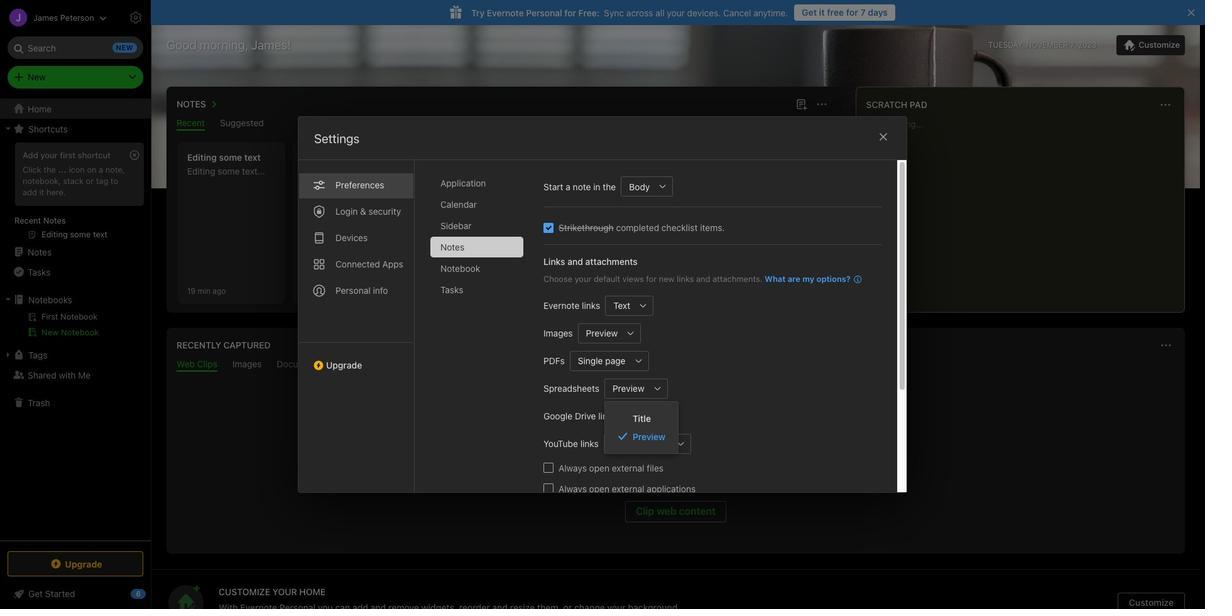 Task type: describe. For each thing, give the bounding box(es) containing it.
home link
[[0, 99, 151, 119]]

create
[[311, 232, 340, 244]]

images tab
[[232, 359, 262, 372]]

good morning, james!
[[166, 38, 291, 52]]

useful
[[614, 467, 642, 478]]

always open external files
[[559, 463, 663, 473]]

Choose default view option for Evernote links field
[[605, 296, 654, 316]]

tab list containing recent
[[169, 117, 838, 131]]

notes inside button
[[177, 99, 206, 109]]

files
[[647, 463, 663, 473]]

notebook inside button
[[61, 327, 99, 337]]

your
[[273, 587, 297, 598]]

what
[[765, 274, 786, 284]]

start a note in the
[[543, 181, 616, 192]]

choose your default views for new links and attachments.
[[543, 274, 762, 284]]

add your first shortcut
[[23, 150, 111, 160]]

Always open external files checkbox
[[543, 463, 554, 473]]

open for always open external applications
[[589, 483, 609, 494]]

preview link
[[605, 428, 678, 446]]

login & security
[[336, 206, 401, 217]]

info
[[373, 285, 388, 296]]

youtube
[[543, 439, 578, 449]]

devices.
[[687, 7, 721, 18]]

get it free for 7 days
[[802, 7, 888, 18]]

the inside group
[[44, 165, 56, 175]]

suggested
[[220, 117, 264, 128]]

what are my options?
[[765, 274, 851, 284]]

your for choose your default views for new links and attachments.
[[575, 274, 591, 284]]

login
[[336, 206, 358, 217]]

1 horizontal spatial personal
[[526, 7, 562, 18]]

tab list containing application
[[430, 173, 533, 493]]

save
[[590, 467, 612, 478]]

links and attachments
[[543, 256, 638, 267]]

settings
[[314, 131, 360, 146]]

notes link
[[0, 242, 150, 262]]

text...
[[242, 166, 265, 177]]

links down checklist
[[677, 274, 694, 284]]

web clips
[[177, 359, 217, 369]]

clip
[[636, 506, 654, 517]]

1 vertical spatial evernote
[[543, 300, 580, 311]]

expand notebooks image
[[3, 295, 13, 305]]

preview for spreadsheets
[[613, 383, 644, 394]]

preview for images
[[586, 328, 618, 339]]

applications
[[647, 483, 696, 494]]

it inside icon on a note, notebook, stack or tag to add it here.
[[39, 187, 44, 197]]

spreadsheets
[[543, 383, 599, 394]]

0 horizontal spatial upgrade button
[[8, 552, 143, 577]]

links right drive
[[598, 411, 617, 422]]

suggested tab
[[220, 117, 264, 131]]

notebook inside tab
[[440, 263, 480, 274]]

preview button for images
[[578, 323, 621, 343]]

tab list containing preferences
[[298, 160, 415, 493]]

save useful information from the web.
[[590, 467, 762, 478]]

content
[[679, 506, 716, 517]]

new for new notebook
[[41, 327, 59, 337]]

drive
[[575, 411, 596, 422]]

default
[[594, 274, 620, 284]]

security
[[369, 206, 401, 217]]

items.
[[700, 222, 725, 233]]

min
[[198, 286, 210, 296]]

links left text button
[[582, 300, 600, 311]]

upgrade button inside tab list
[[298, 342, 414, 376]]

Choose default view option for Images field
[[578, 323, 641, 343]]

tab list containing web clips
[[169, 359, 1182, 372]]

try
[[471, 7, 485, 18]]

youtube links
[[543, 439, 599, 449]]

options?
[[817, 274, 851, 284]]

web
[[177, 359, 195, 369]]

new notebook button
[[0, 325, 150, 340]]

choose
[[543, 274, 572, 284]]

19
[[187, 286, 196, 296]]

new notebook group
[[0, 310, 150, 345]]

recent tab
[[177, 117, 205, 131]]

text
[[244, 152, 261, 163]]

links down drive
[[580, 439, 599, 449]]

customize
[[219, 587, 270, 598]]

anytime.
[[753, 7, 788, 18]]

Start a new note in the body or title. field
[[621, 177, 673, 197]]

tasks inside button
[[28, 267, 51, 277]]

upgrade for upgrade popup button within the tab list
[[326, 360, 362, 371]]

text
[[613, 300, 630, 311]]

close image
[[876, 129, 891, 145]]

settings image
[[128, 10, 143, 25]]

customize your home
[[219, 587, 326, 598]]

7,
[[1070, 40, 1076, 50]]

trash link
[[0, 393, 150, 413]]

note,
[[105, 165, 125, 175]]

shared
[[28, 370, 56, 380]]

create new note
[[311, 232, 382, 244]]

shortcuts
[[28, 123, 68, 134]]

small
[[612, 439, 634, 449]]

single page button
[[570, 351, 629, 371]]

new for new
[[28, 72, 46, 82]]

title
[[633, 413, 651, 424]]

recently captured button
[[174, 338, 271, 353]]

shared with me
[[28, 370, 91, 380]]

web.
[[740, 467, 762, 478]]

are
[[788, 274, 800, 284]]

notes down recent notes on the left of page
[[28, 247, 52, 257]]

notebook,
[[23, 176, 61, 186]]

19 min ago
[[187, 286, 226, 296]]

Choose default view option for YouTube links field
[[604, 434, 691, 454]]

evernote links
[[543, 300, 600, 311]]

your for add your first shortcut
[[40, 150, 58, 160]]

or
[[86, 176, 94, 186]]

personal info
[[336, 285, 388, 296]]

across
[[626, 7, 653, 18]]

audio
[[338, 359, 361, 369]]

1 horizontal spatial and
[[696, 274, 710, 284]]

strikethrough
[[559, 222, 614, 233]]

clip web content button
[[625, 501, 726, 523]]

always for always open external applications
[[559, 483, 587, 494]]

group containing add your first shortcut
[[0, 139, 150, 247]]

1 editing from the top
[[187, 152, 217, 163]]

clip web content
[[636, 506, 716, 517]]

tasks button
[[0, 262, 150, 282]]

documents tab
[[277, 359, 323, 372]]

web clips tab
[[177, 359, 217, 372]]



Task type: locate. For each thing, give the bounding box(es) containing it.
recent
[[177, 117, 205, 128], [14, 216, 41, 226]]

1 vertical spatial customize button
[[1118, 593, 1185, 609]]

views
[[622, 274, 644, 284]]

2023
[[1078, 40, 1097, 50]]

0 vertical spatial it
[[819, 7, 825, 18]]

tab list
[[169, 117, 838, 131], [298, 160, 415, 493], [430, 173, 533, 493], [169, 359, 1182, 372]]

notes down sidebar
[[440, 242, 464, 253]]

tasks down notebook tab
[[440, 285, 463, 295]]

0 vertical spatial always
[[559, 463, 587, 473]]

morning,
[[200, 38, 248, 52]]

2 vertical spatial the
[[723, 467, 738, 478]]

it right get
[[819, 7, 825, 18]]

and right links
[[567, 256, 583, 267]]

new inside button
[[41, 327, 59, 337]]

recent notes
[[14, 216, 66, 226]]

new
[[28, 72, 46, 82], [41, 327, 59, 337]]

0 vertical spatial the
[[44, 165, 56, 175]]

0 vertical spatial and
[[567, 256, 583, 267]]

recent for recent notes
[[14, 216, 41, 226]]

tasks up notebooks
[[28, 267, 51, 277]]

images up pdfs
[[543, 328, 573, 339]]

external for files
[[612, 463, 644, 473]]

0 vertical spatial personal
[[526, 7, 562, 18]]

personal inside tab list
[[336, 285, 371, 296]]

note for new
[[363, 232, 382, 244]]

1 vertical spatial upgrade button
[[8, 552, 143, 577]]

click
[[23, 165, 41, 175]]

for for free:
[[564, 7, 576, 18]]

notebook tab
[[430, 258, 523, 279]]

1 vertical spatial images
[[232, 359, 262, 369]]

1 vertical spatial customize
[[1129, 598, 1174, 608]]

evernote down choose
[[543, 300, 580, 311]]

1 vertical spatial upgrade
[[65, 559, 102, 570]]

1 open from the top
[[589, 463, 609, 473]]

1 vertical spatial and
[[696, 274, 710, 284]]

sync
[[604, 7, 624, 18]]

personal left free:
[[526, 7, 562, 18]]

1 vertical spatial it
[[39, 187, 44, 197]]

for inside get it free for 7 days button
[[846, 7, 858, 18]]

always for always open external files
[[559, 463, 587, 473]]

new notebook
[[41, 327, 99, 337]]

1 horizontal spatial notebook
[[440, 263, 480, 274]]

1 horizontal spatial tasks
[[440, 285, 463, 295]]

images down captured
[[232, 359, 262, 369]]

small preview button
[[604, 434, 671, 454]]

1 horizontal spatial the
[[603, 181, 616, 192]]

open
[[589, 463, 609, 473], [589, 483, 609, 494]]

tree containing home
[[0, 99, 151, 540]]

0 horizontal spatial notebook
[[61, 327, 99, 337]]

new
[[342, 232, 361, 244], [659, 274, 674, 284]]

attachments
[[585, 256, 638, 267]]

note left in
[[573, 181, 591, 192]]

Select499 checkbox
[[543, 223, 554, 233]]

1 vertical spatial editing
[[187, 166, 215, 177]]

notebook up tags button
[[61, 327, 99, 337]]

recent inside group
[[14, 216, 41, 226]]

evernote
[[487, 7, 524, 18], [543, 300, 580, 311]]

expand tags image
[[3, 350, 13, 360]]

and left "attachments."
[[696, 274, 710, 284]]

your up click the ...
[[40, 150, 58, 160]]

pdfs
[[543, 356, 565, 366]]

documents
[[277, 359, 323, 369]]

new right views
[[659, 274, 674, 284]]

connected apps
[[336, 259, 403, 270]]

tags
[[28, 350, 47, 360]]

0 horizontal spatial for
[[564, 7, 576, 18]]

0 vertical spatial preview button
[[578, 323, 621, 343]]

application tab
[[430, 173, 523, 194]]

recently
[[177, 340, 221, 351]]

0 horizontal spatial your
[[40, 150, 58, 160]]

2 horizontal spatial for
[[846, 7, 858, 18]]

1 horizontal spatial evernote
[[543, 300, 580, 311]]

2 vertical spatial your
[[575, 274, 591, 284]]

icon on a note, notebook, stack or tag to add it here.
[[23, 165, 125, 197]]

0 vertical spatial new
[[28, 72, 46, 82]]

shortcut
[[78, 150, 111, 160]]

the for start
[[603, 181, 616, 192]]

1 vertical spatial note
[[363, 232, 382, 244]]

2 horizontal spatial the
[[723, 467, 738, 478]]

0 horizontal spatial images
[[232, 359, 262, 369]]

0 horizontal spatial tasks
[[28, 267, 51, 277]]

for left 7
[[846, 7, 858, 18]]

your down links and attachments
[[575, 274, 591, 284]]

0 horizontal spatial upgrade
[[65, 559, 102, 570]]

1 horizontal spatial note
[[573, 181, 591, 192]]

home
[[28, 103, 52, 114]]

2 external from the top
[[612, 483, 644, 494]]

0 vertical spatial customize
[[1139, 40, 1180, 50]]

links
[[543, 256, 565, 267]]

notes inside group
[[43, 216, 66, 226]]

Choose default view option for PDFs field
[[570, 351, 649, 371]]

0 vertical spatial external
[[612, 463, 644, 473]]

preview inside choose default view option for spreadsheets field
[[613, 383, 644, 394]]

1 vertical spatial a
[[566, 181, 570, 192]]

note up connected apps
[[363, 232, 382, 244]]

recent inside tab list
[[177, 117, 205, 128]]

recent down notes button
[[177, 117, 205, 128]]

0 horizontal spatial it
[[39, 187, 44, 197]]

the left ...
[[44, 165, 56, 175]]

personal
[[526, 7, 562, 18], [336, 285, 371, 296]]

0 horizontal spatial personal
[[336, 285, 371, 296]]

0 vertical spatial new
[[342, 232, 361, 244]]

external for applications
[[612, 483, 644, 494]]

upgrade for the leftmost upgrade popup button
[[65, 559, 102, 570]]

a right on
[[99, 165, 103, 175]]

good
[[166, 38, 197, 52]]

tags button
[[0, 345, 150, 365]]

the right from at right
[[723, 467, 738, 478]]

tuesday,
[[988, 40, 1024, 50]]

1 horizontal spatial recent
[[177, 117, 205, 128]]

preview
[[586, 328, 618, 339], [613, 383, 644, 394], [633, 431, 665, 442]]

the right in
[[603, 181, 616, 192]]

2 open from the top
[[589, 483, 609, 494]]

2 always from the top
[[559, 483, 587, 494]]

open for always open external files
[[589, 463, 609, 473]]

note
[[573, 181, 591, 192], [363, 232, 382, 244]]

tasks inside tab
[[440, 285, 463, 295]]

0 horizontal spatial evernote
[[487, 7, 524, 18]]

1 horizontal spatial it
[[819, 7, 825, 18]]

0 horizontal spatial recent
[[14, 216, 41, 226]]

all
[[655, 7, 664, 18]]

0 vertical spatial images
[[543, 328, 573, 339]]

audio tab
[[338, 359, 361, 372]]

single
[[578, 356, 603, 366]]

Start writing… text field
[[866, 119, 1184, 302]]

some left text...
[[218, 166, 240, 177]]

cancel
[[723, 7, 751, 18]]

home
[[299, 587, 326, 598]]

icon
[[69, 165, 85, 175]]

free
[[827, 7, 844, 18]]

1 vertical spatial new
[[41, 327, 59, 337]]

shortcuts button
[[0, 119, 150, 139]]

open down save at bottom
[[589, 483, 609, 494]]

customize button
[[1117, 35, 1185, 55], [1118, 593, 1185, 609]]

shared with me link
[[0, 365, 150, 385]]

&
[[360, 206, 366, 217]]

stack
[[63, 176, 84, 186]]

customize
[[1139, 40, 1180, 50], [1129, 598, 1174, 608]]

Choose default view option for Spreadsheets field
[[604, 379, 668, 399]]

from
[[699, 467, 720, 478]]

calendar tab
[[430, 194, 523, 215]]

devices
[[336, 232, 368, 243]]

preview inside preview field
[[586, 328, 618, 339]]

it
[[819, 7, 825, 18], [39, 187, 44, 197]]

1 vertical spatial the
[[603, 181, 616, 192]]

0 vertical spatial your
[[667, 7, 685, 18]]

google drive links
[[543, 411, 617, 422]]

1 vertical spatial open
[[589, 483, 609, 494]]

notebook down notes tab
[[440, 263, 480, 274]]

and
[[567, 256, 583, 267], [696, 274, 710, 284]]

attachments.
[[713, 274, 762, 284]]

0 horizontal spatial new
[[342, 232, 361, 244]]

0 horizontal spatial a
[[99, 165, 103, 175]]

external up always open external applications
[[612, 463, 644, 473]]

preview inside preview link
[[633, 431, 665, 442]]

1 vertical spatial recent
[[14, 216, 41, 226]]

add
[[23, 187, 37, 197]]

1 vertical spatial notebook
[[61, 327, 99, 337]]

None search field
[[16, 36, 134, 59]]

your right all
[[667, 7, 685, 18]]

notebooks link
[[0, 290, 150, 310]]

0 vertical spatial a
[[99, 165, 103, 175]]

Always open external applications checkbox
[[543, 484, 554, 494]]

notes inside tab
[[440, 242, 464, 253]]

0 vertical spatial customize button
[[1117, 35, 1185, 55]]

clips
[[197, 359, 217, 369]]

james!
[[251, 38, 291, 52]]

to
[[111, 176, 118, 186]]

always right 'always open external applications' checkbox
[[559, 483, 587, 494]]

note for a
[[573, 181, 591, 192]]

it down notebook,
[[39, 187, 44, 197]]

0 horizontal spatial note
[[363, 232, 382, 244]]

1 vertical spatial tasks
[[440, 285, 463, 295]]

the
[[44, 165, 56, 175], [603, 181, 616, 192], [723, 467, 738, 478]]

calendar
[[440, 199, 477, 210]]

0 vertical spatial upgrade button
[[298, 342, 414, 376]]

0 horizontal spatial and
[[567, 256, 583, 267]]

preview button down page
[[604, 379, 648, 399]]

free:
[[578, 7, 600, 18]]

captured
[[223, 340, 271, 351]]

page
[[605, 356, 625, 366]]

preview button up single page button
[[578, 323, 621, 343]]

notebooks
[[28, 294, 72, 305]]

1 vertical spatial preview
[[613, 383, 644, 394]]

note inside button
[[363, 232, 382, 244]]

2 horizontal spatial your
[[667, 7, 685, 18]]

tree
[[0, 99, 151, 540]]

0 horizontal spatial the
[[44, 165, 56, 175]]

1 horizontal spatial upgrade button
[[298, 342, 414, 376]]

open left useful
[[589, 463, 609, 473]]

group
[[0, 139, 150, 247]]

new up tags
[[41, 327, 59, 337]]

images inside tab list
[[232, 359, 262, 369]]

new up home
[[28, 72, 46, 82]]

1 vertical spatial your
[[40, 150, 58, 160]]

tasks tab
[[430, 280, 523, 300]]

2 vertical spatial preview
[[633, 431, 665, 442]]

tag
[[96, 176, 108, 186]]

preferences
[[336, 180, 384, 190]]

personal down connected
[[336, 285, 371, 296]]

add
[[23, 150, 38, 160]]

upgrade
[[326, 360, 362, 371], [65, 559, 102, 570]]

1 external from the top
[[612, 463, 644, 473]]

text button
[[605, 296, 633, 316]]

external down useful
[[612, 483, 644, 494]]

1 vertical spatial some
[[218, 166, 240, 177]]

recent down add
[[14, 216, 41, 226]]

1 horizontal spatial images
[[543, 328, 573, 339]]

connected
[[336, 259, 380, 270]]

1 horizontal spatial a
[[566, 181, 570, 192]]

0 vertical spatial recent
[[177, 117, 205, 128]]

a right start
[[566, 181, 570, 192]]

evernote right try
[[487, 7, 524, 18]]

0 vertical spatial editing
[[187, 152, 217, 163]]

start
[[543, 181, 563, 192]]

0 vertical spatial some
[[219, 152, 242, 163]]

2 editing from the top
[[187, 166, 215, 177]]

0 vertical spatial tasks
[[28, 267, 51, 277]]

1 vertical spatial personal
[[336, 285, 371, 296]]

notes down 'here.'
[[43, 216, 66, 226]]

recently captured
[[177, 340, 271, 351]]

notes up recent tab
[[177, 99, 206, 109]]

new inside button
[[342, 232, 361, 244]]

1 horizontal spatial your
[[575, 274, 591, 284]]

for left free:
[[564, 7, 576, 18]]

new inside popup button
[[28, 72, 46, 82]]

1 horizontal spatial for
[[646, 274, 657, 284]]

0 vertical spatial evernote
[[487, 7, 524, 18]]

dropdown list menu
[[605, 409, 678, 446]]

new right create
[[342, 232, 361, 244]]

Search text field
[[16, 36, 134, 59]]

1 always from the top
[[559, 463, 587, 473]]

some left text
[[219, 152, 242, 163]]

notes tab
[[430, 237, 523, 258]]

editing some text editing some text...
[[187, 152, 265, 177]]

small preview
[[612, 439, 668, 449]]

0 vertical spatial upgrade
[[326, 360, 362, 371]]

...
[[58, 165, 67, 175]]

1 vertical spatial new
[[659, 274, 674, 284]]

for for 7
[[846, 7, 858, 18]]

it inside button
[[819, 7, 825, 18]]

1 vertical spatial preview button
[[604, 379, 648, 399]]

1 horizontal spatial upgrade
[[326, 360, 362, 371]]

recent for recent
[[177, 117, 205, 128]]

notes button
[[174, 97, 221, 112]]

0 vertical spatial notebook
[[440, 263, 480, 274]]

upgrade button
[[298, 342, 414, 376], [8, 552, 143, 577]]

editing
[[187, 152, 217, 163], [187, 166, 215, 177]]

upgrade inside tab list
[[326, 360, 362, 371]]

information
[[645, 467, 696, 478]]

a inside icon on a note, notebook, stack or tag to add it here.
[[99, 165, 103, 175]]

1 vertical spatial always
[[559, 483, 587, 494]]

for right views
[[646, 274, 657, 284]]

1 horizontal spatial new
[[659, 274, 674, 284]]

preview button for spreadsheets
[[604, 379, 648, 399]]

0 vertical spatial open
[[589, 463, 609, 473]]

0 vertical spatial note
[[573, 181, 591, 192]]

web
[[657, 506, 677, 517]]

sidebar tab
[[430, 216, 523, 236]]

single page
[[578, 356, 625, 366]]

the for save
[[723, 467, 738, 478]]

my
[[802, 274, 814, 284]]

always right always open external files option
[[559, 463, 587, 473]]

1 vertical spatial external
[[612, 483, 644, 494]]

your inside group
[[40, 150, 58, 160]]

0 vertical spatial preview
[[586, 328, 618, 339]]



Task type: vqa. For each thing, say whether or not it's contained in the screenshot.
Smith
no



